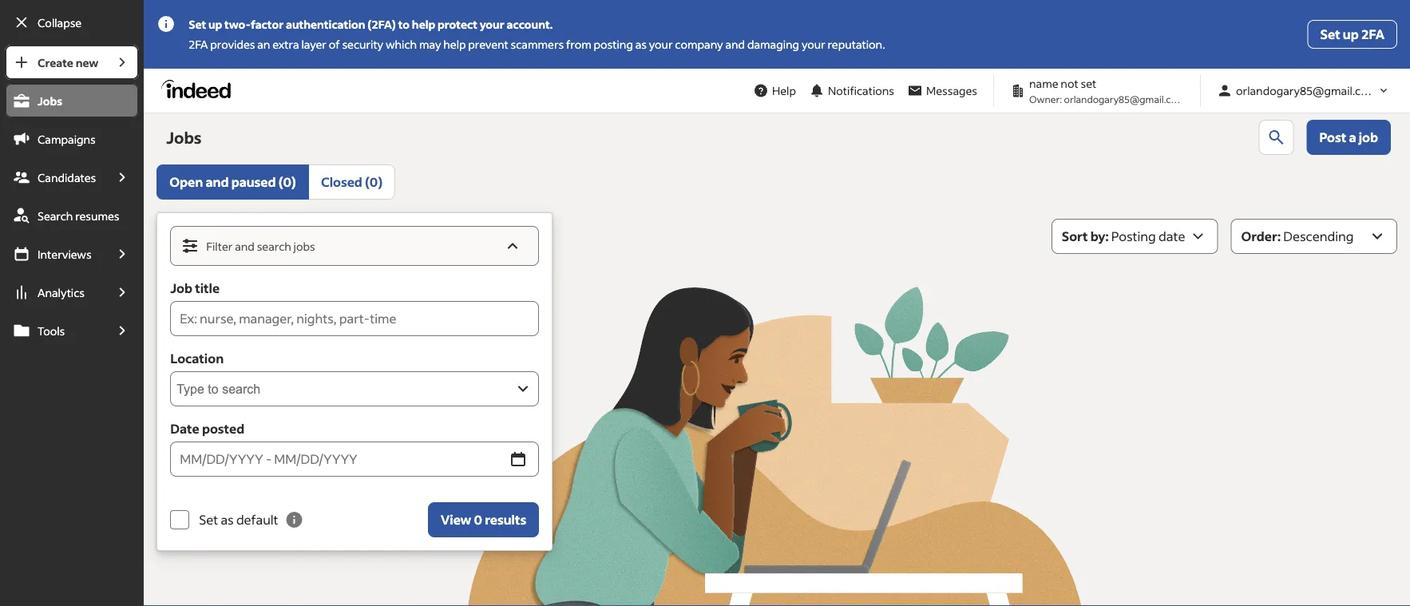 Task type: vqa. For each thing, say whether or not it's contained in the screenshot.
campaign for Campaign title
no



Task type: locate. For each thing, give the bounding box(es) containing it.
orlandogary85@gmail.com inside orlandogary85@gmail.com dropdown button
[[1237, 83, 1378, 98]]

create
[[38, 55, 73, 70]]

menu bar
[[0, 45, 144, 606]]

1 horizontal spatial jobs
[[166, 127, 202, 148]]

jobs down "create new" "link"
[[38, 93, 62, 108]]

your left company
[[649, 37, 673, 52]]

(2fa)
[[368, 17, 396, 32]]

and for open and paused (0)
[[206, 174, 229, 190]]

help right to
[[412, 17, 436, 32]]

set up 2fa
[[1321, 26, 1385, 42]]

posting
[[1112, 228, 1157, 244]]

1 horizontal spatial 2fa
[[1362, 26, 1385, 42]]

0 horizontal spatial and
[[206, 174, 229, 190]]

1 horizontal spatial and
[[235, 239, 255, 254]]

set
[[189, 17, 206, 32], [1321, 26, 1341, 42], [199, 512, 218, 528]]

1 horizontal spatial help
[[444, 37, 466, 52]]

help
[[412, 17, 436, 32], [444, 37, 466, 52]]

filter and search jobs
[[206, 239, 315, 254]]

collapse button
[[5, 5, 139, 40]]

post a job link
[[1308, 120, 1392, 155]]

0 vertical spatial jobs
[[38, 93, 62, 108]]

help down protect
[[444, 37, 466, 52]]

Job title text field
[[170, 301, 539, 336]]

view
[[441, 512, 472, 528]]

set left two- at the top left of the page
[[189, 17, 206, 32]]

messages link
[[901, 76, 984, 105]]

0 horizontal spatial orlandogary85@gmail.com
[[1065, 93, 1186, 105]]

search resumes
[[38, 209, 119, 223]]

and right open at the top of the page
[[206, 174, 229, 190]]

1 (0) from the left
[[279, 174, 296, 190]]

2 vertical spatial and
[[235, 239, 255, 254]]

indeed home image
[[162, 79, 238, 99]]

a
[[1350, 129, 1357, 145]]

None checkbox
[[170, 511, 190, 530]]

an
[[257, 37, 270, 52]]

(0) right paused
[[279, 174, 296, 190]]

0 vertical spatial help
[[412, 17, 436, 32]]

0 vertical spatial as
[[636, 37, 647, 52]]

set as default
[[199, 512, 278, 528]]

0 horizontal spatial (0)
[[279, 174, 296, 190]]

two-
[[225, 17, 251, 32]]

search
[[257, 239, 291, 254]]

set for set as default
[[199, 512, 218, 528]]

1 horizontal spatial up
[[1344, 26, 1360, 42]]

and right company
[[726, 37, 745, 52]]

0 horizontal spatial up
[[208, 17, 222, 32]]

and inside 'set up two-factor authentication (2fa) to help protect your account. 2fa provides an extra layer of security which may help prevent scammers from posting as your company and damaging your reputation.'
[[726, 37, 745, 52]]

factor
[[251, 17, 284, 32]]

of
[[329, 37, 340, 52]]

orlandogary85@gmail.com up 'post' at the right of the page
[[1237, 83, 1378, 98]]

your
[[480, 17, 505, 32], [649, 37, 673, 52], [802, 37, 826, 52]]

jobs link
[[5, 83, 139, 118]]

order:
[[1242, 228, 1282, 244]]

set inside 'set up two-factor authentication (2fa) to help protect your account. 2fa provides an extra layer of security which may help prevent scammers from posting as your company and damaging your reputation.'
[[189, 17, 206, 32]]

jobs
[[38, 93, 62, 108], [166, 127, 202, 148]]

1 horizontal spatial orlandogary85@gmail.com
[[1237, 83, 1378, 98]]

set left default
[[199, 512, 218, 528]]

up up orlandogary85@gmail.com dropdown button
[[1344, 26, 1360, 42]]

0 horizontal spatial help
[[412, 17, 436, 32]]

provides
[[210, 37, 255, 52]]

and right filter
[[235, 239, 255, 254]]

job
[[170, 280, 192, 296]]

and
[[726, 37, 745, 52], [206, 174, 229, 190], [235, 239, 255, 254]]

(0) right closed
[[365, 174, 383, 190]]

your right damaging
[[802, 37, 826, 52]]

as right posting
[[636, 37, 647, 52]]

orlandogary85@gmail.com inside name not set owner: orlandogary85@gmail.com
[[1065, 93, 1186, 105]]

security
[[342, 37, 384, 52]]

1 horizontal spatial (0)
[[365, 174, 383, 190]]

set inside the set up 2fa link
[[1321, 26, 1341, 42]]

set
[[1081, 76, 1097, 91]]

up for two-
[[208, 17, 222, 32]]

1 vertical spatial and
[[206, 174, 229, 190]]

messages
[[927, 83, 978, 98]]

name not set owner: orlandogary85@gmail.com
[[1030, 76, 1186, 105]]

set up orlandogary85@gmail.com dropdown button
[[1321, 26, 1341, 42]]

jobs
[[294, 239, 315, 254]]

order: descending
[[1242, 228, 1355, 244]]

2 (0) from the left
[[365, 174, 383, 190]]

1 vertical spatial help
[[444, 37, 466, 52]]

1 vertical spatial as
[[221, 512, 234, 528]]

by:
[[1091, 228, 1109, 244]]

filter and search jobs element
[[171, 227, 539, 265]]

search candidates image
[[1268, 128, 1287, 147]]

2fa
[[1362, 26, 1385, 42], [189, 37, 208, 52]]

up
[[208, 17, 222, 32], [1344, 26, 1360, 42]]

up left two- at the top left of the page
[[208, 17, 222, 32]]

your up prevent
[[480, 17, 505, 32]]

1 vertical spatial jobs
[[166, 127, 202, 148]]

(0)
[[279, 174, 296, 190], [365, 174, 383, 190]]

jobs up open at the top of the page
[[166, 127, 202, 148]]

analytics
[[38, 285, 85, 300]]

1 horizontal spatial as
[[636, 37, 647, 52]]

tools link
[[5, 313, 106, 348]]

orlandogary85@gmail.com down set
[[1065, 93, 1186, 105]]

prevent
[[468, 37, 509, 52]]

0 vertical spatial and
[[726, 37, 745, 52]]

owner:
[[1030, 93, 1063, 105]]

job title
[[170, 280, 220, 296]]

as
[[636, 37, 647, 52], [221, 512, 234, 528]]

orlandogary85@gmail.com
[[1237, 83, 1378, 98], [1065, 93, 1186, 105]]

which
[[386, 37, 417, 52]]

analytics link
[[5, 275, 106, 310]]

0 horizontal spatial jobs
[[38, 93, 62, 108]]

as left default
[[221, 512, 234, 528]]

default
[[236, 512, 278, 528]]

set up 2fa link
[[1308, 20, 1398, 49]]

campaigns link
[[5, 121, 139, 157]]

protect
[[438, 17, 478, 32]]

posted
[[202, 421, 245, 437]]

0
[[474, 512, 483, 528]]

2 horizontal spatial and
[[726, 37, 745, 52]]

notifications
[[828, 83, 895, 98]]

set for set up two-factor authentication (2fa) to help protect your account. 2fa provides an extra layer of security which may help prevent scammers from posting as your company and damaging your reputation.
[[189, 17, 206, 32]]

post a job
[[1320, 129, 1379, 145]]

0 horizontal spatial 2fa
[[189, 37, 208, 52]]

title
[[195, 280, 220, 296]]

menu bar containing create new
[[0, 45, 144, 606]]

up inside 'set up two-factor authentication (2fa) to help protect your account. 2fa provides an extra layer of security which may help prevent scammers from posting as your company and damaging your reputation.'
[[208, 17, 222, 32]]

2fa inside 'set up two-factor authentication (2fa) to help protect your account. 2fa provides an extra layer of security which may help prevent scammers from posting as your company and damaging your reputation.'
[[189, 37, 208, 52]]



Task type: describe. For each thing, give the bounding box(es) containing it.
choose a date image
[[509, 450, 528, 469]]

resumes
[[75, 209, 119, 223]]

Location field
[[177, 378, 508, 400]]

more info image
[[285, 511, 304, 530]]

interviews link
[[5, 236, 106, 272]]

sort by: posting date
[[1062, 228, 1186, 244]]

scammers
[[511, 37, 564, 52]]

notifications button
[[803, 73, 901, 108]]

from
[[566, 37, 592, 52]]

0 horizontal spatial as
[[221, 512, 234, 528]]

search
[[38, 209, 73, 223]]

date
[[1159, 228, 1186, 244]]

tools
[[38, 324, 65, 338]]

sort
[[1062, 228, 1089, 244]]

open
[[170, 174, 203, 190]]

collapse
[[38, 15, 82, 30]]

damaging
[[748, 37, 800, 52]]

location
[[170, 350, 224, 367]]

may
[[419, 37, 441, 52]]

to
[[398, 17, 410, 32]]

extra
[[273, 37, 299, 52]]

name
[[1030, 76, 1059, 91]]

account.
[[507, 17, 553, 32]]

results
[[485, 512, 527, 528]]

create new
[[38, 55, 98, 70]]

layer
[[302, 37, 327, 52]]

not
[[1061, 76, 1079, 91]]

collapse advanced search image
[[504, 236, 523, 256]]

name not set owner: orlandogary85@gmail.com element
[[1004, 75, 1191, 106]]

candidates
[[38, 170, 96, 185]]

posting
[[594, 37, 633, 52]]

up for 2fa
[[1344, 26, 1360, 42]]

help button
[[747, 76, 803, 105]]

closed (0)
[[321, 174, 383, 190]]

2 horizontal spatial your
[[802, 37, 826, 52]]

date
[[170, 421, 200, 437]]

open and paused (0)
[[170, 174, 296, 190]]

Date posted field
[[170, 442, 504, 477]]

create new link
[[5, 45, 106, 80]]

interviews
[[38, 247, 92, 261]]

campaigns
[[38, 132, 96, 146]]

descending
[[1284, 228, 1355, 244]]

closed
[[321, 174, 363, 190]]

0 horizontal spatial your
[[480, 17, 505, 32]]

view 0 results
[[441, 512, 527, 528]]

company
[[675, 37, 724, 52]]

1 horizontal spatial your
[[649, 37, 673, 52]]

orlandogary85@gmail.com button
[[1211, 76, 1398, 105]]

set for set up 2fa
[[1321, 26, 1341, 42]]

authentication
[[286, 17, 366, 32]]

job
[[1360, 129, 1379, 145]]

expand image
[[514, 380, 533, 399]]

search resumes link
[[5, 198, 139, 233]]

new
[[76, 55, 98, 70]]

filter
[[206, 239, 233, 254]]

date posted
[[170, 421, 245, 437]]

set up two-factor authentication (2fa) to help protect your account. 2fa provides an extra layer of security which may help prevent scammers from posting as your company and damaging your reputation.
[[189, 17, 886, 52]]

view 0 results button
[[428, 503, 539, 538]]

jobs inside menu bar
[[38, 93, 62, 108]]

paused
[[231, 174, 276, 190]]

as inside 'set up two-factor authentication (2fa) to help protect your account. 2fa provides an extra layer of security which may help prevent scammers from posting as your company and damaging your reputation.'
[[636, 37, 647, 52]]

and for filter and search jobs
[[235, 239, 255, 254]]

help
[[773, 83, 797, 98]]

candidates link
[[5, 160, 106, 195]]

reputation.
[[828, 37, 886, 52]]

post
[[1320, 129, 1347, 145]]



